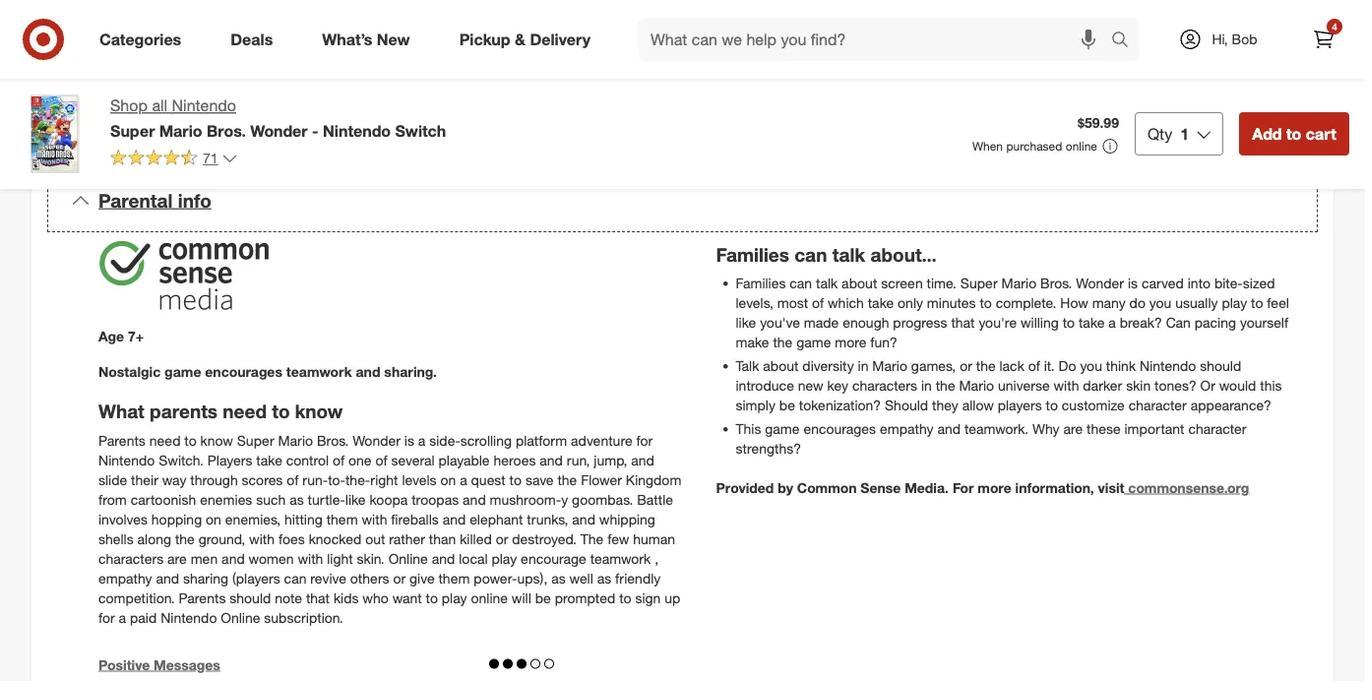 Task type: locate. For each thing, give the bounding box(es) containing it.
can
[[776, 63, 799, 80], [795, 243, 827, 266], [790, 274, 812, 292], [284, 569, 307, 587]]

are right why at the bottom right of the page
[[1064, 420, 1083, 437]]

of down store
[[979, 83, 991, 100]]

are left men
[[167, 550, 187, 567]]

target
[[920, 63, 958, 80]]

teamwork
[[286, 363, 352, 380], [590, 550, 651, 567]]

1 horizontal spatial is
[[1128, 274, 1138, 292]]

purchased up $59.99
[[1089, 83, 1154, 100]]

are inside families can talk about... families can talk about screen time. super mario bros. wonder is carved into bite-sized levels, most of which take only minutes to complete. how many do you usually play to feel like you've made enough progress that you're willing to take a break? can pacing yourself make the game more fun? talk about diversity in mario games, or the lack of it. do you think nintendo should introduce new key characters in the mario universe with darker skin tones? or would this simply be tokenization? should they allow players to customize character appearance? this game encourages empathy and teamwork. why are these important character strengths?
[[1064, 420, 1083, 437]]

is up several
[[404, 432, 414, 449]]

2 horizontal spatial for
[[993, 102, 1009, 120]]

0 horizontal spatial need
[[149, 432, 181, 449]]

2 ship from the top
[[164, 83, 190, 100]]

their
[[131, 471, 158, 488]]

$59.99
[[1078, 114, 1119, 132]]

1 horizontal spatial like
[[736, 314, 756, 331]]

by down the must
[[777, 102, 791, 120]]

2 horizontal spatial play
[[1222, 294, 1248, 311]]

characters up should
[[852, 377, 918, 394]]

1 vertical spatial item
[[746, 83, 772, 100]]

1 vertical spatial characters
[[98, 550, 164, 567]]

0 vertical spatial families
[[716, 243, 789, 266]]

switch
[[395, 121, 446, 140]]

mario inside shop all nintendo super mario bros. wonder - nintendo switch
[[159, 121, 202, 140]]

1 vertical spatial returned
[[830, 83, 883, 100]]

and down quest
[[463, 491, 486, 508]]

encourages up parents
[[205, 363, 282, 380]]

should down (players
[[230, 589, 271, 606]]

game up diversity
[[797, 333, 831, 351]]

1 vertical spatial bros.
[[1041, 274, 1073, 292]]

1 horizontal spatial online
[[1066, 139, 1098, 154]]

by right provided on the bottom of the page
[[778, 479, 793, 496]]

than
[[429, 530, 456, 547]]

bros. up 71
[[207, 121, 246, 140]]

with down the enemies,
[[249, 530, 275, 547]]

should up or
[[1200, 357, 1242, 374]]

inches down delivery
[[554, 63, 594, 80]]

sense
[[861, 479, 901, 496]]

game up parents
[[165, 363, 201, 380]]

wonder inside shop all nintendo super mario bros. wonder - nintendo switch
[[250, 121, 308, 140]]

them up knocked
[[326, 510, 358, 528]]

like down 'the-'
[[345, 491, 366, 508]]

any
[[894, 63, 916, 80]]

adventure
[[571, 432, 633, 449]]

online down $59.99
[[1066, 139, 1098, 154]]

hopping
[[151, 510, 202, 528]]

0 horizontal spatial like
[[345, 491, 366, 508]]

1 horizontal spatial details
[[771, 35, 821, 54]]

2 details from the left
[[771, 35, 821, 54]]

on up ground,
[[206, 510, 221, 528]]

positive messages button
[[98, 655, 220, 675]]

play down local in the left of the page
[[442, 589, 467, 606]]

to inside button
[[1287, 124, 1302, 143]]

1 vertical spatial are
[[167, 550, 187, 567]]

ups),
[[517, 569, 548, 587]]

take inside what parents need to know parents need to know super mario bros. wonder is a side-scrolling platform adventure for nintendo switch. players take control of one of several playable heroes and run, jump, and slide their way through scores of run-to-the-right levels on a quest to save the flower kingdom from cartoonish enemies such as turtle-like koopa troopas and mushroom-y goombas. battle involves hopping on enemies, hitting them with fireballs and elephant trunks, and whipping shells along the ground, with foes knocked out rather than killed or destroyed. the few human characters are men and women with light skin. online and local play encourage teamwork , empathy and sharing (players can revive others or give them power-ups), as well as friendly competition. parents should note that kids who want to play online will be prompted to sign up for a paid nintendo online subscription.
[[256, 451, 282, 469]]

store,
[[1173, 83, 1207, 100]]

item up delivered
[[746, 83, 772, 100]]

trunks,
[[527, 510, 568, 528]]

parents down sharing
[[179, 589, 226, 606]]

bros. inside what parents need to know parents need to know super mario bros. wonder is a side-scrolling platform adventure for nintendo switch. players take control of one of several playable heroes and run, jump, and slide their way through scores of run-to-the-right levels on a quest to save the flower kingdom from cartoonish enemies such as turtle-like koopa troopas and mushroom-y goombas. battle involves hopping on enemies, hitting them with fireballs and elephant trunks, and whipping shells along the ground, with foes knocked out rather than killed or destroyed. the few human characters are men and women with light skin. online and local play encourage teamwork , empathy and sharing (players can revive others or give them power-ups), as well as friendly competition. parents should note that kids who want to play online will be prompted to sign up for a paid nintendo online subscription.
[[317, 432, 349, 449]]

to down how
[[1063, 314, 1075, 331]]

x
[[389, 63, 396, 80], [512, 63, 520, 80]]

1 vertical spatial encourages
[[804, 420, 876, 437]]

of right most
[[812, 294, 824, 311]]

0 horizontal spatial take
[[256, 451, 282, 469]]

item down return
[[746, 63, 772, 80]]

of inside return details this item can be returned to any target store or target.com. this item must be returned within 30 days of the date it was purchased in store, shipped, delivered by a shipt shopper, or made ready for pickup.
[[979, 83, 991, 100]]

0 vertical spatial them
[[326, 510, 358, 528]]

0 horizontal spatial are
[[167, 550, 187, 567]]

1 vertical spatial them
[[439, 569, 470, 587]]

empathy down should
[[880, 420, 934, 437]]

1 vertical spatial wonder
[[1076, 274, 1124, 292]]

1 horizontal spatial on
[[440, 471, 456, 488]]

-
[[312, 121, 318, 140]]

inches right 4.13
[[431, 63, 471, 80]]

battle
[[637, 491, 673, 508]]

0 horizontal spatial in
[[858, 357, 869, 374]]

1 horizontal spatial need
[[223, 400, 267, 423]]

online inside what parents need to know parents need to know super mario bros. wonder is a side-scrolling platform adventure for nintendo switch. players take control of one of several playable heroes and run, jump, and slide their way through scores of run-to-the-right levels on a quest to save the flower kingdom from cartoonish enemies such as turtle-like koopa troopas and mushroom-y goombas. battle involves hopping on enemies, hitting them with fireballs and elephant trunks, and whipping shells along the ground, with foes knocked out rather than killed or destroyed. the few human characters are men and women with light skin. online and local play encourage teamwork , empathy and sharing (players can revive others or give them power-ups), as well as friendly competition. parents should note that kids who want to play online will be prompted to sign up for a paid nintendo online subscription.
[[471, 589, 508, 606]]

1 vertical spatial on
[[206, 510, 221, 528]]

0 vertical spatial this
[[716, 63, 742, 80]]

1
[[1181, 124, 1189, 143]]

to down the heroes
[[510, 471, 522, 488]]

2 vertical spatial game
[[765, 420, 800, 437]]

characters
[[852, 377, 918, 394], [98, 550, 164, 567]]

scrolling
[[461, 432, 512, 449]]

made down which
[[804, 314, 839, 331]]

a
[[795, 102, 803, 120], [1109, 314, 1116, 331], [418, 432, 426, 449], [460, 471, 467, 488], [119, 609, 126, 626]]

is inside families can talk about... families can talk about screen time. super mario bros. wonder is carved into bite-sized levels, most of which take only minutes to complete. how many do you usually play to feel like you've made enough progress that you're willing to take a break? can pacing yourself make the game more fun? talk about diversity in mario games, or the lack of it. do you think nintendo should introduce new key characters in the mario universe with darker skin tones? or would this simply be tokenization? should they allow players to customize character appearance? this game encourages empathy and teamwork. why are these important character strengths?
[[1128, 274, 1138, 292]]

0 horizontal spatial that
[[306, 589, 330, 606]]

and down they
[[938, 420, 961, 437]]

1 horizontal spatial purchased
[[1089, 83, 1154, 100]]

0 horizontal spatial online
[[221, 609, 260, 626]]

0 vertical spatial estimated
[[98, 63, 160, 80]]

0 horizontal spatial teamwork
[[286, 363, 352, 380]]

diversity
[[803, 357, 854, 374]]

1 horizontal spatial characters
[[852, 377, 918, 394]]

0 vertical spatial returned
[[822, 63, 875, 80]]

1 vertical spatial teamwork
[[590, 550, 651, 567]]

or right store
[[996, 63, 1009, 80]]

purchased down pickup.
[[1007, 139, 1063, 154]]

deals link
[[214, 18, 298, 61]]

troopas
[[412, 491, 459, 508]]

screen
[[881, 274, 923, 292]]

know up control
[[295, 400, 343, 423]]

whipping
[[599, 510, 656, 528]]

are inside what parents need to know parents need to know super mario bros. wonder is a side-scrolling platform adventure for nintendo switch. players take control of one of several playable heroes and run, jump, and slide their way through scores of run-to-the-right levels on a quest to save the flower kingdom from cartoonish enemies such as turtle-like koopa troopas and mushroom-y goombas. battle involves hopping on enemies, hitting them with fireballs and elephant trunks, and whipping shells along the ground, with foes knocked out rather than killed or destroyed. the few human characters are men and women with light skin. online and local play encourage teamwork , empathy and sharing (players can revive others or give them power-ups), as well as friendly competition. parents should note that kids who want to play online will be prompted to sign up for a paid nintendo online subscription.
[[167, 550, 187, 567]]

1 horizontal spatial encourages
[[804, 420, 876, 437]]

is
[[1128, 274, 1138, 292], [404, 432, 414, 449]]

nintendo down dimensions:
[[172, 96, 236, 115]]

1 x from the left
[[389, 63, 396, 80]]

1 horizontal spatial super
[[237, 432, 274, 449]]

0 vertical spatial play
[[1222, 294, 1248, 311]]

customize
[[1062, 396, 1125, 414]]

0 vertical spatial take
[[868, 294, 894, 311]]

playable
[[439, 451, 490, 469]]

0.16
[[242, 83, 269, 100]]

deals
[[231, 30, 273, 49]]

0 horizontal spatial characters
[[98, 550, 164, 567]]

teamwork down few
[[590, 550, 651, 567]]

empathy
[[880, 420, 934, 437], [98, 569, 152, 587]]

0 horizontal spatial character
[[1129, 396, 1187, 414]]

the up they
[[936, 377, 956, 394]]

2 horizontal spatial in
[[1158, 83, 1169, 100]]

of up to-
[[333, 451, 345, 469]]

complete.
[[996, 294, 1057, 311]]

details inside shipping details estimated ship dimensions: 6.51 inches length x 4.13 inches width x 0.51 inches height estimated ship weight: 0.16 pounds
[[169, 35, 219, 54]]

1 vertical spatial more
[[978, 479, 1012, 496]]

0 horizontal spatial bros.
[[207, 121, 246, 140]]

2 horizontal spatial bros.
[[1041, 274, 1073, 292]]

1 horizontal spatial character
[[1189, 420, 1247, 437]]

should
[[885, 396, 928, 414]]

super up players
[[237, 432, 274, 449]]

you down carved
[[1150, 294, 1172, 311]]

levels
[[402, 471, 437, 488]]

others
[[350, 569, 389, 587]]

lack
[[1000, 357, 1025, 374]]

made down 30
[[916, 102, 951, 120]]

competition.
[[98, 589, 175, 606]]

super inside shop all nintendo super mario bros. wonder - nintendo switch
[[110, 121, 155, 140]]

inches up the pounds
[[303, 63, 343, 80]]

more right for
[[978, 479, 1012, 496]]

character up important
[[1129, 396, 1187, 414]]

0 vertical spatial you
[[1150, 294, 1172, 311]]

delivery
[[530, 30, 591, 49]]

71 link
[[110, 149, 238, 171]]

when
[[973, 139, 1003, 154]]

only
[[898, 294, 923, 311]]

of left run-
[[287, 471, 299, 488]]

with up out
[[362, 510, 387, 528]]

1 vertical spatial play
[[492, 550, 517, 567]]

details
[[169, 35, 219, 54], [771, 35, 821, 54]]

run-
[[302, 471, 328, 488]]

and up kingdom
[[631, 451, 655, 469]]

0 horizontal spatial parents
[[98, 432, 146, 449]]

this down simply
[[736, 420, 761, 437]]

to left "sign"
[[619, 589, 632, 606]]

it
[[1049, 83, 1057, 100]]

delivered
[[716, 102, 773, 120]]

about up introduce at the bottom
[[763, 357, 799, 374]]

to inside return details this item can be returned to any target store or target.com. this item must be returned within 30 days of the date it was purchased in store, shipped, delivered by a shipt shopper, or made ready for pickup.
[[878, 63, 891, 80]]

will
[[512, 589, 531, 606]]

flower
[[581, 471, 622, 488]]

you've
[[760, 314, 800, 331]]

1 vertical spatial this
[[716, 83, 742, 100]]

introduce
[[736, 377, 794, 394]]

0 vertical spatial item
[[746, 63, 772, 80]]

1 vertical spatial talk
[[816, 274, 838, 292]]

1 vertical spatial is
[[404, 432, 414, 449]]

be right will in the left of the page
[[535, 589, 551, 606]]

0 horizontal spatial online
[[471, 589, 508, 606]]

qty 1
[[1148, 124, 1189, 143]]

take
[[868, 294, 894, 311], [1079, 314, 1105, 331], [256, 451, 282, 469]]

minutes
[[927, 294, 976, 311]]

need down nostalgic game encourages teamwork and sharing.
[[223, 400, 267, 423]]

1 horizontal spatial made
[[916, 102, 951, 120]]

1 horizontal spatial inches
[[431, 63, 471, 80]]

bros. up how
[[1041, 274, 1073, 292]]

x left 4.13
[[389, 63, 396, 80]]

details up the must
[[771, 35, 821, 54]]

online down rather
[[389, 550, 428, 567]]

0 vertical spatial by
[[777, 102, 791, 120]]

2 horizontal spatial super
[[961, 274, 998, 292]]

by
[[777, 102, 791, 120], [778, 479, 793, 496]]

3 inches from the left
[[554, 63, 594, 80]]

cartoonish
[[131, 491, 196, 508]]

empathy inside families can talk about... families can talk about screen time. super mario bros. wonder is carved into bite-sized levels, most of which take only minutes to complete. how many do you usually play to feel like you've made enough progress that you're willing to take a break? can pacing yourself make the game more fun? talk about diversity in mario games, or the lack of it. do you think nintendo should introduce new key characters in the mario universe with darker skin tones? or would this simply be tokenization? should they allow players to customize character appearance? this game encourages empathy and teamwork. why are these important character strengths?
[[880, 420, 934, 437]]

more inside families can talk about... families can talk about screen time. super mario bros. wonder is carved into bite-sized levels, most of which take only minutes to complete. how many do you usually play to feel like you've made enough progress that you're willing to take a break? can pacing yourself make the game more fun? talk about diversity in mario games, or the lack of it. do you think nintendo should introduce new key characters in the mario universe with darker skin tones? or would this simply be tokenization? should they allow players to customize character appearance? this game encourages empathy and teamwork. why are these important character strengths?
[[835, 333, 867, 351]]

with
[[1054, 377, 1079, 394], [362, 510, 387, 528], [249, 530, 275, 547], [298, 550, 323, 567]]

for down competition.
[[98, 609, 115, 626]]

super inside families can talk about... families can talk about screen time. super mario bros. wonder is carved into bite-sized levels, most of which take only minutes to complete. how many do you usually play to feel like you've made enough progress that you're willing to take a break? can pacing yourself make the game more fun? talk about diversity in mario games, or the lack of it. do you think nintendo should introduce new key characters in the mario universe with darker skin tones? or would this simply be tokenization? should they allow players to customize character appearance? this game encourages empathy and teamwork. why are these important character strengths?
[[961, 274, 998, 292]]

or up want
[[393, 569, 406, 587]]

in left store, in the right of the page
[[1158, 83, 1169, 100]]

common sense media logo image
[[98, 240, 271, 311]]

game up strengths?
[[765, 420, 800, 437]]

details inside return details this item can be returned to any target store or target.com. this item must be returned within 30 days of the date it was purchased in store, shipped, delivered by a shipt shopper, or made ready for pickup.
[[771, 35, 821, 54]]

1 horizontal spatial teamwork
[[590, 550, 651, 567]]

encourages down tokenization?
[[804, 420, 876, 437]]

empathy up competition.
[[98, 569, 152, 587]]

willing
[[1021, 314, 1059, 331]]

ship up 'all'
[[164, 63, 190, 80]]

x left the 0.51 at the left of the page
[[512, 63, 520, 80]]

1 estimated from the top
[[98, 63, 160, 80]]

teamwork up control
[[286, 363, 352, 380]]

super down shop at the left of page
[[110, 121, 155, 140]]

take for what parents need to know
[[256, 451, 282, 469]]

0 vertical spatial know
[[295, 400, 343, 423]]

1 details from the left
[[169, 35, 219, 54]]

1 horizontal spatial parents
[[179, 589, 226, 606]]

nintendo
[[172, 96, 236, 115], [323, 121, 391, 140], [1140, 357, 1196, 374], [98, 451, 155, 469], [161, 609, 217, 626]]

for right ready
[[993, 102, 1009, 120]]

qty
[[1148, 124, 1173, 143]]

super up minutes
[[961, 274, 998, 292]]

1 horizontal spatial online
[[389, 550, 428, 567]]

1 vertical spatial made
[[804, 314, 839, 331]]

pacing
[[1195, 314, 1237, 331]]

0 vertical spatial are
[[1064, 420, 1083, 437]]

0 vertical spatial wonder
[[250, 121, 308, 140]]

0 vertical spatial like
[[736, 314, 756, 331]]

or down within
[[900, 102, 912, 120]]

and inside families can talk about... families can talk about screen time. super mario bros. wonder is carved into bite-sized levels, most of which take only minutes to complete. how many do you usually play to feel like you've made enough progress that you're willing to take a break? can pacing yourself make the game more fun? talk about diversity in mario games, or the lack of it. do you think nintendo should introduce new key characters in the mario universe with darker skin tones? or would this simply be tokenization? should they allow players to customize character appearance? this game encourages empathy and teamwork. why are these important character strengths?
[[938, 420, 961, 437]]

the left date
[[995, 83, 1014, 100]]

many
[[1092, 294, 1126, 311]]

0 vertical spatial for
[[993, 102, 1009, 120]]

that inside what parents need to know parents need to know super mario bros. wonder is a side-scrolling platform adventure for nintendo switch. players take control of one of several playable heroes and run, jump, and slide their way through scores of run-to-the-right levels on a quest to save the flower kingdom from cartoonish enemies such as turtle-like koopa troopas and mushroom-y goombas. battle involves hopping on enemies, hitting them with fireballs and elephant trunks, and whipping shells along the ground, with foes knocked out rather than killed or destroyed. the few human characters are men and women with light skin. online and local play encourage teamwork , empathy and sharing (players can revive others or give them power-ups), as well as friendly competition. parents should note that kids who want to play online will be prompted to sign up for a paid nintendo online subscription.
[[306, 589, 330, 606]]

this up delivered
[[716, 83, 742, 100]]

1 vertical spatial you
[[1080, 357, 1103, 374]]

know
[[295, 400, 343, 423], [200, 432, 233, 449]]

0 vertical spatial more
[[835, 333, 867, 351]]

or right the games, on the right bottom
[[960, 357, 973, 374]]

purchased inside return details this item can be returned to any target store or target.com. this item must be returned within 30 days of the date it was purchased in store, shipped, delivered by a shipt shopper, or made ready for pickup.
[[1089, 83, 1154, 100]]

0 horizontal spatial empathy
[[98, 569, 152, 587]]

details for return
[[771, 35, 821, 54]]

subscription.
[[264, 609, 343, 626]]

1 horizontal spatial bros.
[[317, 432, 349, 449]]

side-
[[429, 432, 461, 449]]

0 vertical spatial should
[[1200, 357, 1242, 374]]

1 vertical spatial take
[[1079, 314, 1105, 331]]

talk
[[736, 357, 759, 374]]

talk
[[833, 243, 866, 266], [816, 274, 838, 292]]

to right add
[[1287, 124, 1302, 143]]

0 horizontal spatial wonder
[[250, 121, 308, 140]]

break?
[[1120, 314, 1162, 331]]

mario up control
[[278, 432, 313, 449]]

them down local in the left of the page
[[439, 569, 470, 587]]

0 vertical spatial ship
[[164, 63, 190, 80]]

about
[[842, 274, 877, 292], [763, 357, 799, 374]]

0 vertical spatial encourages
[[205, 363, 282, 380]]

0 horizontal spatial inches
[[303, 63, 343, 80]]

2 horizontal spatial wonder
[[1076, 274, 1124, 292]]

enemies,
[[225, 510, 281, 528]]

4 link
[[1302, 18, 1346, 61]]

commonsense.org link
[[1125, 479, 1250, 496]]

0 vertical spatial online
[[389, 550, 428, 567]]

1 horizontal spatial about
[[842, 274, 877, 292]]

as right well
[[597, 569, 612, 587]]

a down many
[[1109, 314, 1116, 331]]

0 horizontal spatial details
[[169, 35, 219, 54]]

play
[[1222, 294, 1248, 311], [492, 550, 517, 567], [442, 589, 467, 606]]

wonder left the -
[[250, 121, 308, 140]]

and
[[356, 363, 380, 380], [938, 420, 961, 437], [540, 451, 563, 469], [631, 451, 655, 469], [463, 491, 486, 508], [443, 510, 466, 528], [572, 510, 596, 528], [222, 550, 245, 567], [432, 550, 455, 567], [156, 569, 179, 587]]

is up do
[[1128, 274, 1138, 292]]

0 horizontal spatial should
[[230, 589, 271, 606]]

way
[[162, 471, 186, 488]]

in inside return details this item can be returned to any target store or target.com. this item must be returned within 30 days of the date it was purchased in store, shipped, delivered by a shipt shopper, or made ready for pickup.
[[1158, 83, 1169, 100]]

darker
[[1083, 377, 1123, 394]]

mario up 71 link
[[159, 121, 202, 140]]

date
[[1018, 83, 1045, 100]]

such
[[256, 491, 286, 508]]

width
[[475, 63, 509, 80]]

1 vertical spatial estimated
[[98, 83, 160, 100]]

this inside families can talk about... families can talk about screen time. super mario bros. wonder is carved into bite-sized levels, most of which take only minutes to complete. how many do you usually play to feel like you've made enough progress that you're willing to take a break? can pacing yourself make the game more fun? talk about diversity in mario games, or the lack of it. do you think nintendo should introduce new key characters in the mario universe with darker skin tones? or would this simply be tokenization? should they allow players to customize character appearance? this game encourages empathy and teamwork. why are these important character strengths?
[[736, 420, 761, 437]]

characters inside families can talk about... families can talk about screen time. super mario bros. wonder is carved into bite-sized levels, most of which take only minutes to complete. how many do you usually play to feel like you've made enough progress that you're willing to take a break? can pacing yourself make the game more fun? talk about diversity in mario games, or the lack of it. do you think nintendo should introduce new key characters in the mario universe with darker skin tones? or would this simply be tokenization? should they allow players to customize character appearance? this game encourages empathy and teamwork. why are these important character strengths?
[[852, 377, 918, 394]]

wonder up many
[[1076, 274, 1124, 292]]

time.
[[927, 274, 957, 292]]

with up revive
[[298, 550, 323, 567]]

play down bite-
[[1222, 294, 1248, 311]]

returned up the shopper,
[[830, 83, 883, 100]]

the
[[995, 83, 1014, 100], [773, 333, 793, 351], [976, 357, 996, 374], [936, 377, 956, 394], [558, 471, 577, 488], [175, 530, 195, 547]]

details for shipping
[[169, 35, 219, 54]]



Task type: vqa. For each thing, say whether or not it's contained in the screenshot.
'cart' for $24.99
no



Task type: describe. For each thing, give the bounding box(es) containing it.
teamwork inside what parents need to know parents need to know super mario bros. wonder is a side-scrolling platform adventure for nintendo switch. players take control of one of several playable heroes and run, jump, and slide their way through scores of run-to-the-right levels on a quest to save the flower kingdom from cartoonish enemies such as turtle-like koopa troopas and mushroom-y goombas. battle involves hopping on enemies, hitting them with fireballs and elephant trunks, and whipping shells along the ground, with foes knocked out rather than killed or destroyed. the few human characters are men and women with light skin. online and local play encourage teamwork , empathy and sharing (players can revive others or give them power-ups), as well as friendly competition. parents should note that kids who want to play online will be prompted to sign up for a paid nintendo online subscription.
[[590, 550, 651, 567]]

return details this item can be returned to any target store or target.com. this item must be returned within 30 days of the date it was purchased in store, shipped, delivered by a shipt shopper, or made ready for pickup.
[[716, 35, 1264, 120]]

empathy inside what parents need to know parents need to know super mario bros. wonder is a side-scrolling platform adventure for nintendo switch. players take control of one of several playable heroes and run, jump, and slide their way through scores of run-to-the-right levels on a quest to save the flower kingdom from cartoonish enemies such as turtle-like koopa troopas and mushroom-y goombas. battle involves hopping on enemies, hitting them with fireballs and elephant trunks, and whipping shells along the ground, with foes knocked out rather than killed or destroyed. the few human characters are men and women with light skin. online and local play encourage teamwork , empathy and sharing (players can revive others or give them power-ups), as well as friendly competition. parents should note that kids who want to play online will be prompted to sign up for a paid nintendo online subscription.
[[98, 569, 152, 587]]

into
[[1188, 274, 1211, 292]]

2 item from the top
[[746, 83, 772, 100]]

the inside return details this item can be returned to any target store or target.com. this item must be returned within 30 days of the date it was purchased in store, shipped, delivered by a shipt shopper, or made ready for pickup.
[[995, 83, 1014, 100]]

2 inches from the left
[[431, 63, 471, 80]]

height
[[598, 63, 637, 80]]

or inside families can talk about... families can talk about screen time. super mario bros. wonder is carved into bite-sized levels, most of which take only minutes to complete. how many do you usually play to feel like you've made enough progress that you're willing to take a break? can pacing yourself make the game more fun? talk about diversity in mario games, or the lack of it. do you think nintendo should introduce new key characters in the mario universe with darker skin tones? or would this simply be tokenization? should they allow players to customize character appearance? this game encourages empathy and teamwork. why are these important character strengths?
[[960, 357, 973, 374]]

image of super mario bros. wonder - nintendo switch image
[[16, 95, 95, 173]]

be up shipt
[[811, 83, 827, 100]]

control
[[286, 451, 329, 469]]

knocked
[[309, 530, 362, 547]]

store
[[962, 63, 993, 80]]

the up y
[[558, 471, 577, 488]]

0 horizontal spatial encourages
[[205, 363, 282, 380]]

hi, bob
[[1212, 31, 1258, 48]]

be inside what parents need to know parents need to know super mario bros. wonder is a side-scrolling platform adventure for nintendo switch. players take control of one of several playable heroes and run, jump, and slide their way through scores of run-to-the-right levels on a quest to save the flower kingdom from cartoonish enemies such as turtle-like koopa troopas and mushroom-y goombas. battle involves hopping on enemies, hitting them with fireballs and elephant trunks, and whipping shells along the ground, with foes knocked out rather than killed or destroyed. the few human characters are men and women with light skin. online and local play encourage teamwork , empathy and sharing (players can revive others or give them power-ups), as well as friendly competition. parents should note that kids who want to play online will be prompted to sign up for a paid nintendo online subscription.
[[535, 589, 551, 606]]

the down you've
[[773, 333, 793, 351]]

nintendo right the -
[[323, 121, 391, 140]]

enough
[[843, 314, 889, 331]]

and down platform
[[540, 451, 563, 469]]

mario up allow
[[959, 377, 994, 394]]

2 horizontal spatial as
[[597, 569, 612, 587]]

rather
[[389, 530, 425, 547]]

2 horizontal spatial take
[[1079, 314, 1105, 331]]

to up switch.
[[184, 432, 197, 449]]

key
[[827, 377, 849, 394]]

scores
[[242, 471, 283, 488]]

prompted
[[555, 589, 616, 606]]

kids
[[334, 589, 359, 606]]

to down sized
[[1251, 294, 1264, 311]]

is inside what parents need to know parents need to know super mario bros. wonder is a side-scrolling platform adventure for nintendo switch. players take control of one of several playable heroes and run, jump, and slide their way through scores of run-to-the-right levels on a quest to save the flower kingdom from cartoonish enemies such as turtle-like koopa troopas and mushroom-y goombas. battle involves hopping on enemies, hitting them with fireballs and elephant trunks, and whipping shells along the ground, with foes knocked out rather than killed or destroyed. the few human characters are men and women with light skin. online and local play encourage teamwork , empathy and sharing (players can revive others or give them power-ups), as well as friendly competition. parents should note that kids who want to play online will be prompted to sign up for a paid nintendo online subscription.
[[404, 432, 414, 449]]

and left sharing.
[[356, 363, 380, 380]]

paid
[[130, 609, 157, 626]]

media.
[[905, 479, 949, 496]]

to-
[[328, 471, 346, 488]]

of left it. in the right of the page
[[1029, 357, 1040, 374]]

0 vertical spatial online
[[1066, 139, 1098, 154]]

30
[[927, 83, 942, 100]]

important
[[1125, 420, 1185, 437]]

0 vertical spatial talk
[[833, 243, 866, 266]]

made inside return details this item can be returned to any target store or target.com. this item must be returned within 30 days of the date it was purchased in store, shipped, delivered by a shipt shopper, or made ready for pickup.
[[916, 102, 951, 120]]

wonder inside what parents need to know parents need to know super mario bros. wonder is a side-scrolling platform adventure for nintendo switch. players take control of one of several playable heroes and run, jump, and slide their way through scores of run-to-the-right levels on a quest to save the flower kingdom from cartoonish enemies such as turtle-like koopa troopas and mushroom-y goombas. battle involves hopping on enemies, hitting them with fireballs and elephant trunks, and whipping shells along the ground, with foes knocked out rather than killed or destroyed. the few human characters are men and women with light skin. online and local play encourage teamwork , empathy and sharing (players can revive others or give them power-ups), as well as friendly competition. parents should note that kids who want to play online will be prompted to sign up for a paid nintendo online subscription.
[[353, 432, 401, 449]]

was
[[1060, 83, 1085, 100]]

1 vertical spatial by
[[778, 479, 793, 496]]

should inside families can talk about... families can talk about screen time. super mario bros. wonder is carved into bite-sized levels, most of which take only minutes to complete. how many do you usually play to feel like you've made enough progress that you're willing to take a break? can pacing yourself make the game more fun? talk about diversity in mario games, or the lack of it. do you think nintendo should introduce new key characters in the mario universe with darker skin tones? or would this simply be tokenization? should they allow players to customize character appearance? this game encourages empathy and teamwork. why are these important character strengths?
[[1200, 357, 1242, 374]]

ready
[[955, 102, 989, 120]]

or down 'elephant' on the bottom left
[[496, 530, 508, 547]]

categories link
[[83, 18, 206, 61]]

shopper,
[[842, 102, 896, 120]]

light
[[327, 550, 353, 567]]

bros. inside shop all nintendo super mario bros. wonder - nintendo switch
[[207, 121, 246, 140]]

1 horizontal spatial them
[[439, 569, 470, 587]]

well
[[570, 569, 593, 587]]

a up several
[[418, 432, 426, 449]]

1 horizontal spatial more
[[978, 479, 1012, 496]]

through
[[190, 471, 238, 488]]

mario down 'fun?'
[[873, 357, 908, 374]]

add to cart button
[[1240, 112, 1350, 156]]

0 vertical spatial character
[[1129, 396, 1187, 414]]

(players
[[232, 569, 280, 587]]

super inside what parents need to know parents need to know super mario bros. wonder is a side-scrolling platform adventure for nintendo switch. players take control of one of several playable heroes and run, jump, and slide their way through scores of run-to-the-right levels on a quest to save the flower kingdom from cartoonish enemies such as turtle-like koopa troopas and mushroom-y goombas. battle involves hopping on enemies, hitting them with fireballs and elephant trunks, and whipping shells along the ground, with foes knocked out rather than killed or destroyed. the few human characters are men and women with light skin. online and local play encourage teamwork , empathy and sharing (players can revive others or give them power-ups), as well as friendly competition. parents should note that kids who want to play online will be prompted to sign up for a paid nintendo online subscription.
[[237, 432, 274, 449]]

a left paid
[[119, 609, 126, 626]]

0.51
[[523, 63, 550, 80]]

nintendo inside families can talk about... families can talk about screen time. super mario bros. wonder is carved into bite-sized levels, most of which take only minutes to complete. how many do you usually play to feel like you've made enough progress that you're willing to take a break? can pacing yourself make the game more fun? talk about diversity in mario games, or the lack of it. do you think nintendo should introduce new key characters in the mario universe with darker skin tones? or would this simply be tokenization? should they allow players to customize character appearance? this game encourages empathy and teamwork. why are these important character strengths?
[[1140, 357, 1196, 374]]

target.com.
[[1013, 63, 1083, 80]]

0 horizontal spatial play
[[442, 589, 467, 606]]

play inside families can talk about... families can talk about screen time. super mario bros. wonder is carved into bite-sized levels, most of which take only minutes to complete. how many do you usually play to feel like you've made enough progress that you're willing to take a break? can pacing yourself make the game more fun? talk about diversity in mario games, or the lack of it. do you think nintendo should introduce new key characters in the mario universe with darker skin tones? or would this simply be tokenization? should they allow players to customize character appearance? this game encourages empathy and teamwork. why are these important character strengths?
[[1222, 294, 1248, 311]]

wonder inside families can talk about... families can talk about screen time. super mario bros. wonder is carved into bite-sized levels, most of which take only minutes to complete. how many do you usually play to feel like you've made enough progress that you're willing to take a break? can pacing yourself make the game more fun? talk about diversity in mario games, or the lack of it. do you think nintendo should introduce new key characters in the mario universe with darker skin tones? or would this simply be tokenization? should they allow players to customize character appearance? this game encourages empathy and teamwork. why are these important character strengths?
[[1076, 274, 1124, 292]]

search
[[1103, 32, 1150, 51]]

encourages inside families can talk about... families can talk about screen time. super mario bros. wonder is carved into bite-sized levels, most of which take only minutes to complete. how many do you usually play to feel like you've made enough progress that you're willing to take a break? can pacing yourself make the game more fun? talk about diversity in mario games, or the lack of it. do you think nintendo should introduce new key characters in the mario universe with darker skin tones? or would this simply be tokenization? should they allow players to customize character appearance? this game encourages empathy and teamwork. why are these important character strengths?
[[804, 420, 876, 437]]

1 vertical spatial for
[[636, 432, 653, 449]]

1 vertical spatial parents
[[179, 589, 226, 606]]

1 item from the top
[[746, 63, 772, 80]]

0 vertical spatial need
[[223, 400, 267, 423]]

elephant
[[470, 510, 523, 528]]

information,
[[1016, 479, 1094, 496]]

this
[[1260, 377, 1282, 394]]

appearance?
[[1191, 396, 1272, 414]]

What can we help you find? suggestions appear below search field
[[639, 18, 1116, 61]]

shipping details estimated ship dimensions: 6.51 inches length x 4.13 inches width x 0.51 inches height estimated ship weight: 0.16 pounds
[[98, 35, 637, 100]]

like inside what parents need to know parents need to know super mario bros. wonder is a side-scrolling platform adventure for nintendo switch. players take control of one of several playable heroes and run, jump, and slide their way through scores of run-to-the-right levels on a quest to save the flower kingdom from cartoonish enemies such as turtle-like koopa troopas and mushroom-y goombas. battle involves hopping on enemies, hitting them with fireballs and elephant trunks, and whipping shells along the ground, with foes knocked out rather than killed or destroyed. the few human characters are men and women with light skin. online and local play encourage teamwork , empathy and sharing (players can revive others or give them power-ups), as well as friendly competition. parents should note that kids who want to play online will be prompted to sign up for a paid nintendo online subscription.
[[345, 491, 366, 508]]

commonsense.org
[[1129, 479, 1250, 496]]

be inside families can talk about... families can talk about screen time. super mario bros. wonder is carved into bite-sized levels, most of which take only minutes to complete. how many do you usually play to feel like you've made enough progress that you're willing to take a break? can pacing yourself make the game more fun? talk about diversity in mario games, or the lack of it. do you think nintendo should introduce new key characters in the mario universe with darker skin tones? or would this simply be tokenization? should they allow players to customize character appearance? this game encourages empathy and teamwork. why are these important character strengths?
[[780, 396, 795, 414]]

a down 'playable'
[[460, 471, 467, 488]]

from
[[98, 491, 127, 508]]

to down give
[[426, 589, 438, 606]]

allow
[[963, 396, 994, 414]]

0 horizontal spatial as
[[290, 491, 304, 508]]

universe
[[998, 377, 1050, 394]]

and up the
[[572, 510, 596, 528]]

it.
[[1044, 357, 1055, 374]]

or
[[1201, 377, 1216, 394]]

take for families can talk about...
[[868, 294, 894, 311]]

0 horizontal spatial them
[[326, 510, 358, 528]]

1 vertical spatial families
[[736, 274, 786, 292]]

parental
[[98, 189, 173, 212]]

mario inside what parents need to know parents need to know super mario bros. wonder is a side-scrolling platform adventure for nintendo switch. players take control of one of several playable heroes and run, jump, and slide their way through scores of run-to-the-right levels on a quest to save the flower kingdom from cartoonish enemies such as turtle-like koopa troopas and mushroom-y goombas. battle involves hopping on enemies, hitting them with fireballs and elephant trunks, and whipping shells along the ground, with foes knocked out rather than killed or destroyed. the few human characters are men and women with light skin. online and local play encourage teamwork , empathy and sharing (players can revive others or give them power-ups), as well as friendly competition. parents should note that kids who want to play online will be prompted to sign up for a paid nintendo online subscription.
[[278, 432, 313, 449]]

the down hopping
[[175, 530, 195, 547]]

can inside return details this item can be returned to any target store or target.com. this item must be returned within 30 days of the date it was purchased in store, shipped, delivered by a shipt shopper, or made ready for pickup.
[[776, 63, 799, 80]]

pickup & delivery
[[459, 30, 591, 49]]

along
[[137, 530, 171, 547]]

1 vertical spatial in
[[858, 357, 869, 374]]

shipt
[[806, 102, 839, 120]]

0 horizontal spatial about
[[763, 357, 799, 374]]

jump,
[[594, 451, 628, 469]]

a inside return details this item can be returned to any target store or target.com. this item must be returned within 30 days of the date it was purchased in store, shipped, delivered by a shipt shopper, or made ready for pickup.
[[795, 102, 803, 120]]

1 horizontal spatial play
[[492, 550, 517, 567]]

0 vertical spatial game
[[797, 333, 831, 351]]

days
[[946, 83, 975, 100]]

mario up 'complete.'
[[1002, 274, 1037, 292]]

and up than
[[443, 510, 466, 528]]

nintendo up slide
[[98, 451, 155, 469]]

want
[[392, 589, 422, 606]]

simply
[[736, 396, 776, 414]]

0 vertical spatial teamwork
[[286, 363, 352, 380]]

1 horizontal spatial in
[[921, 377, 932, 394]]

age
[[98, 328, 124, 345]]

to up you're
[[980, 294, 992, 311]]

1 horizontal spatial as
[[551, 569, 566, 587]]

0 horizontal spatial purchased
[[1007, 139, 1063, 154]]

0 horizontal spatial on
[[206, 510, 221, 528]]

2 estimated from the top
[[98, 83, 160, 100]]

with inside families can talk about... families can talk about screen time. super mario bros. wonder is carved into bite-sized levels, most of which take only minutes to complete. how many do you usually play to feel like you've made enough progress that you're willing to take a break? can pacing yourself make the game more fun? talk about diversity in mario games, or the lack of it. do you think nintendo should introduce new key characters in the mario universe with darker skin tones? or would this simply be tokenization? should they allow players to customize character appearance? this game encourages empathy and teamwork. why are these important character strengths?
[[1054, 377, 1079, 394]]

1 vertical spatial need
[[149, 432, 181, 449]]

y
[[561, 491, 568, 508]]

0 vertical spatial on
[[440, 471, 456, 488]]

hi,
[[1212, 31, 1228, 48]]

and up competition.
[[156, 569, 179, 587]]

add
[[1252, 124, 1282, 143]]

of up right
[[376, 451, 387, 469]]

1 ship from the top
[[164, 63, 190, 80]]

parental info button
[[47, 169, 1318, 232]]

a inside families can talk about... families can talk about screen time. super mario bros. wonder is carved into bite-sized levels, most of which take only minutes to complete. how many do you usually play to feel like you've made enough progress that you're willing to take a break? can pacing yourself make the game more fun? talk about diversity in mario games, or the lack of it. do you think nintendo should introduce new key characters in the mario universe with darker skin tones? or would this simply be tokenization? should they allow players to customize character appearance? this game encourages empathy and teamwork. why are these important character strengths?
[[1109, 314, 1116, 331]]

should inside what parents need to know parents need to know super mario bros. wonder is a side-scrolling platform adventure for nintendo switch. players take control of one of several playable heroes and run, jump, and slide their way through scores of run-to-the-right levels on a quest to save the flower kingdom from cartoonish enemies such as turtle-like koopa troopas and mushroom-y goombas. battle involves hopping on enemies, hitting them with fireballs and elephant trunks, and whipping shells along the ground, with foes knocked out rather than killed or destroyed. the few human characters are men and women with light skin. online and local play encourage teamwork , empathy and sharing (players can revive others or give them power-ups), as well as friendly competition. parents should note that kids who want to play online will be prompted to sign up for a paid nintendo online subscription.
[[230, 589, 271, 606]]

the
[[581, 530, 604, 547]]

parents
[[150, 400, 218, 423]]

nintendo down sharing
[[161, 609, 217, 626]]

what's
[[322, 30, 373, 49]]

killed
[[460, 530, 492, 547]]

2 x from the left
[[512, 63, 520, 80]]

categories
[[99, 30, 181, 49]]

turtle-
[[308, 491, 345, 508]]

0 horizontal spatial you
[[1080, 357, 1103, 374]]

that inside families can talk about... families can talk about screen time. super mario bros. wonder is carved into bite-sized levels, most of which take only minutes to complete. how many do you usually play to feel like you've made enough progress that you're willing to take a break? can pacing yourself make the game more fun? talk about diversity in mario games, or the lack of it. do you think nintendo should introduce new key characters in the mario universe with darker skin tones? or would this simply be tokenization? should they allow players to customize character appearance? this game encourages empathy and teamwork. why are these important character strengths?
[[951, 314, 975, 331]]

1 inches from the left
[[303, 63, 343, 80]]

for
[[953, 479, 974, 496]]

tokenization?
[[799, 396, 881, 414]]

made inside families can talk about... families can talk about screen time. super mario bros. wonder is carved into bite-sized levels, most of which take only minutes to complete. how many do you usually play to feel like you've made enough progress that you're willing to take a break? can pacing yourself make the game more fun? talk about diversity in mario games, or the lack of it. do you think nintendo should introduce new key characters in the mario universe with darker skin tones? or would this simply be tokenization? should they allow players to customize character appearance? this game encourages empathy and teamwork. why are these important character strengths?
[[804, 314, 839, 331]]

2 vertical spatial for
[[98, 609, 115, 626]]

for inside return details this item can be returned to any target store or target.com. this item must be returned within 30 days of the date it was purchased in store, shipped, delivered by a shipt shopper, or made ready for pickup.
[[993, 102, 1009, 120]]

add to cart
[[1252, 124, 1337, 143]]

to up why at the bottom right of the page
[[1046, 396, 1058, 414]]

you're
[[979, 314, 1017, 331]]

1 vertical spatial game
[[165, 363, 201, 380]]

usually
[[1176, 294, 1218, 311]]

1 vertical spatial character
[[1189, 420, 1247, 437]]

bros. inside families can talk about... families can talk about screen time. super mario bros. wonder is carved into bite-sized levels, most of which take only minutes to complete. how many do you usually play to feel like you've made enough progress that you're willing to take a break? can pacing yourself make the game more fun? talk about diversity in mario games, or the lack of it. do you think nintendo should introduce new key characters in the mario universe with darker skin tones? or would this simply be tokenization? should they allow players to customize character appearance? this game encourages empathy and teamwork. why are these important character strengths?
[[1041, 274, 1073, 292]]

one
[[349, 451, 372, 469]]

sign
[[635, 589, 661, 606]]

run,
[[567, 451, 590, 469]]

be up the must
[[802, 63, 818, 80]]

local
[[459, 550, 488, 567]]

can inside what parents need to know parents need to know super mario bros. wonder is a side-scrolling platform adventure for nintendo switch. players take control of one of several playable heroes and run, jump, and slide their way through scores of run-to-the-right levels on a quest to save the flower kingdom from cartoonish enemies such as turtle-like koopa troopas and mushroom-y goombas. battle involves hopping on enemies, hitting them with fireballs and elephant trunks, and whipping shells along the ground, with foes knocked out rather than killed or destroyed. the few human characters are men and women with light skin. online and local play encourage teamwork , empathy and sharing (players can revive others or give them power-ups), as well as friendly competition. parents should note that kids who want to play online will be prompted to sign up for a paid nintendo online subscription.
[[284, 569, 307, 587]]

by inside return details this item can be returned to any target store or target.com. this item must be returned within 30 days of the date it was purchased in store, shipped, delivered by a shipt shopper, or made ready for pickup.
[[777, 102, 791, 120]]

new
[[377, 30, 410, 49]]

to down nostalgic game encourages teamwork and sharing.
[[272, 400, 290, 423]]

like inside families can talk about... families can talk about screen time. super mario bros. wonder is carved into bite-sized levels, most of which take only minutes to complete. how many do you usually play to feel like you've made enough progress that you're willing to take a break? can pacing yourself make the game more fun? talk about diversity in mario games, or the lack of it. do you think nintendo should introduce new key characters in the mario universe with darker skin tones? or would this simply be tokenization? should they allow players to customize character appearance? this game encourages empathy and teamwork. why are these important character strengths?
[[736, 314, 756, 331]]

1 vertical spatial know
[[200, 432, 233, 449]]

shop
[[110, 96, 148, 115]]

71
[[203, 149, 218, 167]]

kingdom
[[626, 471, 682, 488]]

sharing
[[183, 569, 228, 587]]

search button
[[1103, 18, 1150, 65]]

characters inside what parents need to know parents need to know super mario bros. wonder is a side-scrolling platform adventure for nintendo switch. players take control of one of several playable heroes and run, jump, and slide their way through scores of run-to-the-right levels on a quest to save the flower kingdom from cartoonish enemies such as turtle-like koopa troopas and mushroom-y goombas. battle involves hopping on enemies, hitting them with fireballs and elephant trunks, and whipping shells along the ground, with foes knocked out rather than killed or destroyed. the few human characters are men and women with light skin. online and local play encourage teamwork , empathy and sharing (players can revive others or give them power-ups), as well as friendly competition. parents should note that kids who want to play online will be prompted to sign up for a paid nintendo online subscription.
[[98, 550, 164, 567]]

and down than
[[432, 550, 455, 567]]

slide
[[98, 471, 127, 488]]

feel
[[1267, 294, 1290, 311]]

the left lack
[[976, 357, 996, 374]]

1 horizontal spatial know
[[295, 400, 343, 423]]

human
[[633, 530, 675, 547]]

koopa
[[370, 491, 408, 508]]

and down ground,
[[222, 550, 245, 567]]



